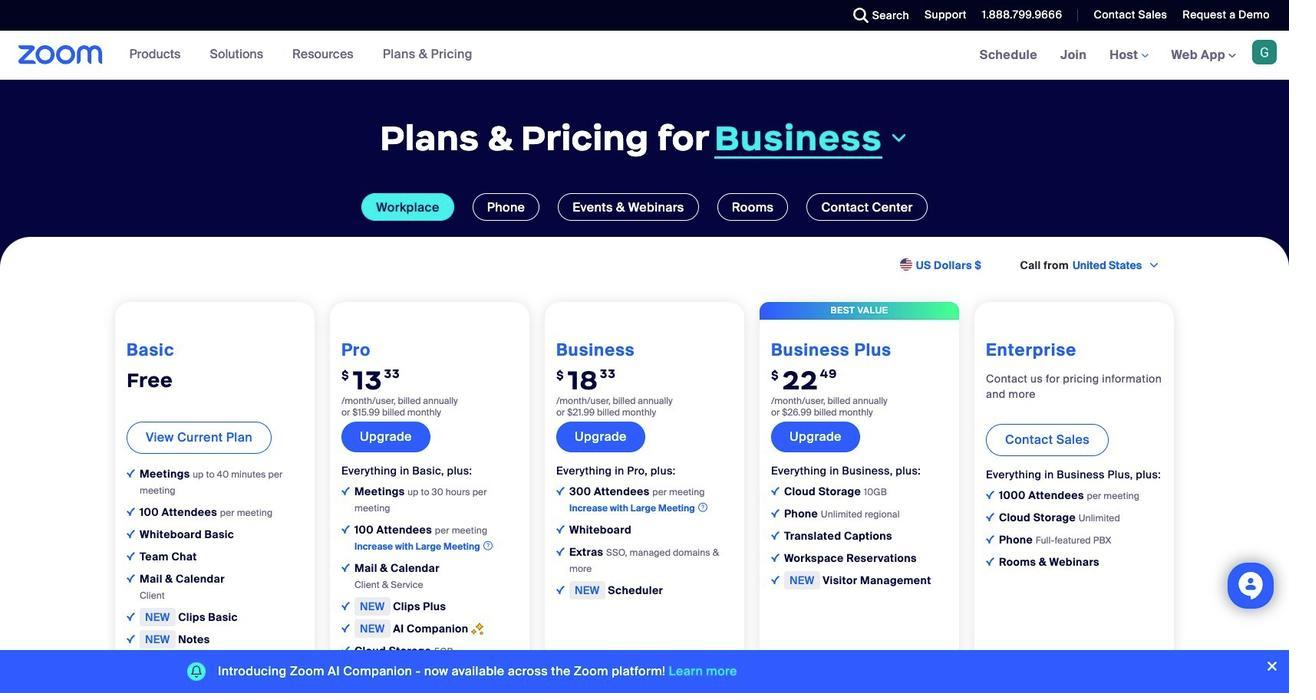 Task type: describe. For each thing, give the bounding box(es) containing it.
help outline image
[[698, 501, 707, 515]]

tabs of zoom services tab list
[[23, 193, 1266, 221]]

profile picture image
[[1252, 40, 1277, 64]]

meetings navigation
[[968, 31, 1289, 81]]



Task type: vqa. For each thing, say whether or not it's contained in the screenshot.
Contact Sales
no



Task type: locate. For each thing, give the bounding box(es) containing it.
down image
[[889, 129, 909, 148]]

main content
[[0, 31, 1289, 694]]

ok image
[[127, 470, 135, 478], [556, 487, 565, 495], [986, 491, 995, 499], [127, 508, 135, 516], [341, 525, 350, 534], [771, 532, 780, 540], [986, 535, 995, 544], [556, 548, 565, 556], [127, 552, 135, 561], [771, 554, 780, 562], [127, 575, 135, 583], [771, 576, 780, 584], [556, 586, 565, 594], [341, 602, 350, 611], [127, 635, 135, 644], [341, 647, 350, 655], [341, 669, 350, 677]]

banner
[[0, 31, 1289, 81]]

zoom logo image
[[18, 45, 103, 64]]

ok image
[[341, 487, 350, 495], [771, 487, 780, 495], [771, 509, 780, 518], [986, 513, 995, 522], [556, 525, 565, 534], [127, 530, 135, 539], [986, 558, 995, 566], [341, 564, 350, 572], [127, 613, 135, 621], [341, 624, 350, 633]]

show options image
[[1148, 260, 1160, 272]]

help outline image
[[483, 539, 493, 553]]

Country/Region text field
[[1071, 258, 1147, 273]]

product information navigation
[[118, 31, 484, 80]]



